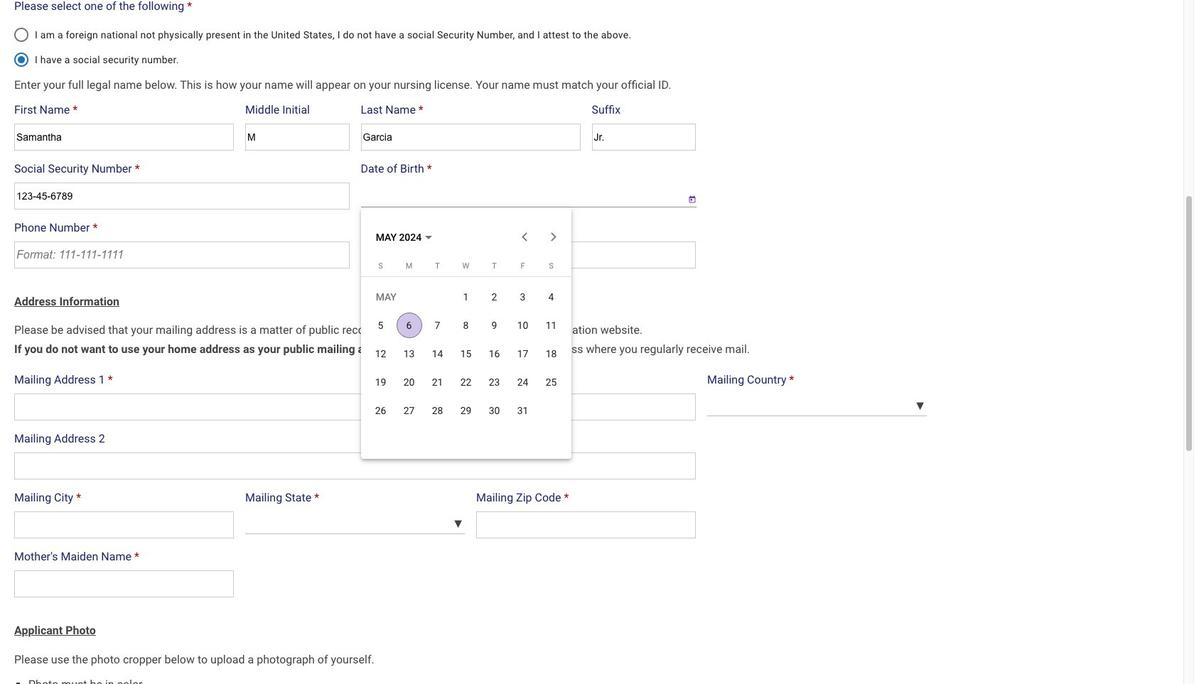 Task type: describe. For each thing, give the bounding box(es) containing it.
3 row from the top
[[367, 340, 566, 368]]

1 row from the top
[[367, 283, 566, 311]]

Format: 111-11-1111 text field
[[14, 182, 349, 209]]

Format: 111-111-1111 text field
[[14, 241, 349, 268]]



Task type: vqa. For each thing, say whether or not it's contained in the screenshot.
1st row from the bottom
yes



Task type: locate. For each thing, give the bounding box(es) containing it.
5 row from the top
[[367, 396, 566, 425]]

4 row from the top
[[367, 368, 566, 396]]

None text field
[[14, 123, 234, 150], [14, 394, 696, 421], [14, 453, 696, 480], [14, 571, 234, 598], [14, 123, 234, 150], [14, 394, 696, 421], [14, 453, 696, 480], [14, 571, 234, 598]]

None text field
[[245, 123, 349, 150], [361, 123, 581, 150], [592, 123, 696, 150], [361, 241, 696, 268], [14, 512, 234, 539], [476, 512, 696, 539], [245, 123, 349, 150], [361, 123, 581, 150], [592, 123, 696, 150], [361, 241, 696, 268], [14, 512, 234, 539], [476, 512, 696, 539]]

grid
[[367, 261, 566, 425]]

option group
[[14, 20, 703, 66]]

row
[[367, 283, 566, 311], [367, 311, 566, 340], [367, 340, 566, 368], [367, 368, 566, 396], [367, 396, 566, 425]]

2 row from the top
[[367, 311, 566, 340]]

None field
[[361, 182, 676, 207]]



